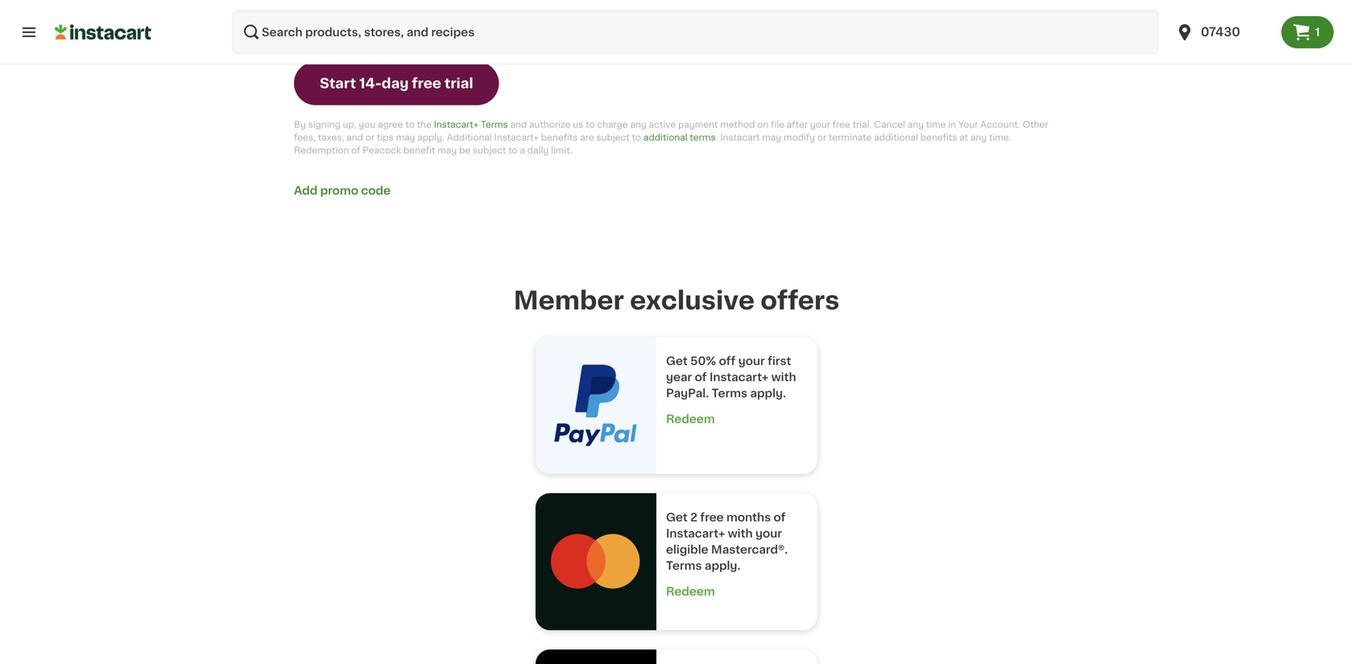 Task type: describe. For each thing, give the bounding box(es) containing it.
modify
[[784, 133, 816, 142]]

1 horizontal spatial and
[[510, 120, 527, 129]]

get 2 free months of instacart+ with your eligible mastercard®. terms apply.
[[666, 512, 791, 571]]

2
[[691, 512, 698, 523]]

.
[[716, 133, 718, 142]]

to left additional terms link
[[632, 133, 642, 142]]

start 14-day free trial button
[[294, 62, 499, 105]]

taxes,
[[318, 133, 344, 142]]

additional terms . instacart may modify or terminate additional benefits at any time.
[[644, 133, 1012, 142]]

2 benefits from the left
[[921, 133, 958, 142]]

14-
[[359, 77, 382, 90]]

account.
[[981, 120, 1021, 129]]

may for redemption of peacock benefit may be subject to a daily limit.
[[438, 146, 457, 155]]

add promo code button
[[294, 183, 391, 199]]

and authorize us to charge any active payment method on file after your free trial. cancel any time in your account. other fees, taxes, and or tips may apply. additional instacart+ benefits are subject to
[[294, 120, 1051, 142]]

free inside and authorize us to charge any active payment method on file after your free trial. cancel any time in your account. other fees, taxes, and or tips may apply. additional instacart+ benefits are subject to
[[833, 120, 851, 129]]

up,
[[343, 120, 357, 129]]

instacart+ terms link
[[434, 120, 508, 129]]

additional terms link
[[644, 133, 716, 142]]

subject inside the redemption of peacock benefit may be subject to a daily limit.
[[473, 146, 506, 155]]

of inside the redemption of peacock benefit may be subject to a daily limit.
[[351, 146, 361, 155]]

apply. for get 2 free months of instacart+ with your eligible mastercard®. terms apply.
[[705, 560, 741, 571]]

to inside the redemption of peacock benefit may be subject to a daily limit.
[[509, 146, 518, 155]]

time.
[[990, 133, 1012, 142]]

free inside 'button'
[[412, 77, 442, 90]]

you
[[359, 120, 376, 129]]

2 or from the left
[[818, 133, 827, 142]]

instacart logo image
[[55, 23, 151, 42]]

fees,
[[294, 133, 316, 142]]

instacart+ inside get 50% off your first year of instacart+ with paypal. terms apply.
[[710, 371, 769, 383]]

benefit
[[404, 146, 435, 155]]

redemption of peacock benefit may be subject to a daily limit.
[[294, 133, 1014, 155]]

after
[[787, 120, 808, 129]]

eligible
[[666, 544, 709, 555]]

months
[[727, 512, 771, 523]]

may for additional terms . instacart may modify or terminate additional benefits at any time.
[[762, 133, 782, 142]]

instacart+ inside and authorize us to charge any active payment method on file after your free trial. cancel any time in your account. other fees, taxes, and or tips may apply. additional instacart+ benefits are subject to
[[494, 133, 539, 142]]

member
[[514, 289, 624, 313]]

time
[[927, 120, 947, 129]]

to right us
[[586, 120, 595, 129]]

file
[[771, 120, 785, 129]]

charge
[[597, 120, 628, 129]]

benefits inside and authorize us to charge any active payment method on file after your free trial. cancel any time in your account. other fees, taxes, and or tips may apply. additional instacart+ benefits are subject to
[[541, 133, 578, 142]]

1 button
[[1282, 16, 1334, 48]]

2 additional from the left
[[875, 133, 919, 142]]

your
[[959, 120, 979, 129]]

redeem button for paypal.
[[666, 411, 808, 427]]

redeem for get 50% off your first year of instacart+ with paypal. terms apply.
[[666, 413, 715, 425]]

add promo code
[[294, 185, 391, 196]]

1 horizontal spatial any
[[908, 120, 924, 129]]

promo
[[320, 185, 359, 196]]

day
[[382, 77, 409, 90]]

or inside and authorize us to charge any active payment method on file after your free trial. cancel any time in your account. other fees, taxes, and or tips may apply. additional instacart+ benefits are subject to
[[366, 133, 375, 142]]

payment
[[678, 120, 718, 129]]

by
[[294, 120, 306, 129]]

apply. inside and authorize us to charge any active payment method on file after your free trial. cancel any time in your account. other fees, taxes, and or tips may apply. additional instacart+ benefits are subject to
[[418, 133, 445, 142]]

trial.
[[853, 120, 872, 129]]

free inside get 2 free months of instacart+ with your eligible mastercard®. terms apply.
[[701, 512, 724, 523]]

may inside and authorize us to charge any active payment method on file after your free trial. cancel any time in your account. other fees, taxes, and or tips may apply. additional instacart+ benefits are subject to
[[396, 133, 415, 142]]

your inside get 50% off your first year of instacart+ with paypal. terms apply.
[[739, 355, 765, 367]]

a
[[520, 146, 525, 155]]

signing
[[308, 120, 341, 129]]

off
[[719, 355, 736, 367]]



Task type: vqa. For each thing, say whether or not it's contained in the screenshot.
AS to the top
no



Task type: locate. For each thing, give the bounding box(es) containing it.
additional down "active"
[[644, 133, 688, 142]]

2 horizontal spatial may
[[762, 133, 782, 142]]

of down 50%
[[695, 371, 707, 383]]

any
[[631, 120, 647, 129], [908, 120, 924, 129], [971, 133, 987, 142]]

0 vertical spatial apply.
[[418, 133, 445, 142]]

0 vertical spatial your
[[811, 120, 831, 129]]

apply. down 'the'
[[418, 133, 445, 142]]

your up mastercard®.
[[756, 528, 782, 539]]

1 horizontal spatial with
[[772, 371, 797, 383]]

instacart+ down off
[[710, 371, 769, 383]]

limit.
[[551, 146, 573, 155]]

the
[[417, 120, 432, 129]]

subject
[[597, 133, 630, 142], [473, 146, 506, 155]]

0 horizontal spatial with
[[728, 528, 753, 539]]

get
[[666, 355, 688, 367], [666, 512, 688, 523]]

any left time
[[908, 120, 924, 129]]

free right day
[[412, 77, 442, 90]]

authorize
[[529, 120, 571, 129]]

1 07430 button from the left
[[1166, 10, 1282, 55]]

get up year
[[666, 355, 688, 367]]

2 get from the top
[[666, 512, 688, 523]]

may
[[396, 133, 415, 142], [762, 133, 782, 142], [438, 146, 457, 155]]

1 vertical spatial with
[[728, 528, 753, 539]]

cancel
[[874, 120, 906, 129]]

1 or from the left
[[366, 133, 375, 142]]

agree
[[378, 120, 403, 129]]

get for get 2 free months of instacart+ with your eligible mastercard®. terms apply.
[[666, 512, 688, 523]]

0 horizontal spatial apply.
[[418, 133, 445, 142]]

terms
[[690, 133, 716, 142]]

2 horizontal spatial of
[[774, 512, 786, 523]]

get inside get 50% off your first year of instacart+ with paypal. terms apply.
[[666, 355, 688, 367]]

redeem for get 2 free months of instacart+ with your eligible mastercard®. terms apply.
[[666, 586, 715, 597]]

other
[[1023, 120, 1049, 129]]

your up the additional terms . instacart may modify or terminate additional benefits at any time.
[[811, 120, 831, 129]]

year
[[666, 371, 692, 383]]

instacart+ down the 2
[[666, 528, 726, 539]]

2 horizontal spatial terms
[[712, 388, 748, 399]]

1 vertical spatial get
[[666, 512, 688, 523]]

apply. down mastercard®.
[[705, 560, 741, 571]]

07430 button
[[1166, 10, 1282, 55], [1176, 10, 1272, 55]]

to
[[406, 120, 415, 129], [586, 120, 595, 129], [632, 133, 642, 142], [509, 146, 518, 155]]

2 horizontal spatial apply.
[[751, 388, 787, 399]]

terms
[[481, 120, 508, 129], [712, 388, 748, 399], [666, 560, 702, 571]]

0 horizontal spatial terms
[[481, 120, 508, 129]]

1 vertical spatial free
[[833, 120, 851, 129]]

redeem
[[666, 413, 715, 425], [666, 586, 715, 597]]

subject down charge
[[597, 133, 630, 142]]

1 get from the top
[[666, 355, 688, 367]]

redeem button down mastercard®.
[[666, 583, 808, 599]]

1 horizontal spatial or
[[818, 133, 827, 142]]

any left "active"
[[631, 120, 647, 129]]

0 horizontal spatial or
[[366, 133, 375, 142]]

0 horizontal spatial additional
[[644, 133, 688, 142]]

terms inside get 50% off your first year of instacart+ with paypal. terms apply.
[[712, 388, 748, 399]]

any right at at the right of the page
[[971, 133, 987, 142]]

1 redeem button from the top
[[666, 411, 808, 427]]

to left "a"
[[509, 146, 518, 155]]

or down you at the left of page
[[366, 133, 375, 142]]

0 vertical spatial redeem button
[[666, 411, 808, 427]]

instacart+
[[434, 120, 479, 129], [494, 133, 539, 142], [710, 371, 769, 383], [666, 528, 726, 539]]

0 horizontal spatial free
[[412, 77, 442, 90]]

2 vertical spatial apply.
[[705, 560, 741, 571]]

1 horizontal spatial of
[[695, 371, 707, 383]]

None search field
[[232, 10, 1160, 55]]

0 vertical spatial and
[[510, 120, 527, 129]]

0 vertical spatial subject
[[597, 133, 630, 142]]

0 horizontal spatial and
[[347, 133, 363, 142]]

1 horizontal spatial benefits
[[921, 133, 958, 142]]

and up "a"
[[510, 120, 527, 129]]

with down months
[[728, 528, 753, 539]]

offers
[[761, 289, 840, 313]]

redeem down paypal.
[[666, 413, 715, 425]]

tips
[[377, 133, 394, 142]]

subject down additional
[[473, 146, 506, 155]]

code
[[361, 185, 391, 196]]

07430
[[1202, 26, 1241, 38]]

1 vertical spatial terms
[[712, 388, 748, 399]]

instacart+ inside get 2 free months of instacart+ with your eligible mastercard®. terms apply.
[[666, 528, 726, 539]]

2 vertical spatial free
[[701, 512, 724, 523]]

get 50% off your first year of instacart+ with paypal. terms apply.
[[666, 355, 799, 399]]

and
[[510, 120, 527, 129], [347, 133, 363, 142]]

2 redeem from the top
[[666, 586, 715, 597]]

benefits down time
[[921, 133, 958, 142]]

apply.
[[418, 133, 445, 142], [751, 388, 787, 399], [705, 560, 741, 571]]

instacart+ up additional
[[434, 120, 479, 129]]

first
[[768, 355, 792, 367]]

your inside get 2 free months of instacart+ with your eligible mastercard®. terms apply.
[[756, 528, 782, 539]]

terms for get 50% off your first year of instacart+ with paypal. terms apply.
[[712, 388, 748, 399]]

0 vertical spatial free
[[412, 77, 442, 90]]

1 vertical spatial and
[[347, 133, 363, 142]]

1 horizontal spatial apply.
[[705, 560, 741, 571]]

redeem button down get 50% off your first year of instacart+ with paypal. terms apply.
[[666, 411, 808, 427]]

1
[[1316, 27, 1321, 38]]

additional down cancel
[[875, 133, 919, 142]]

0 horizontal spatial subject
[[473, 146, 506, 155]]

daily
[[528, 146, 549, 155]]

or
[[366, 133, 375, 142], [818, 133, 827, 142]]

0 vertical spatial terms
[[481, 120, 508, 129]]

of inside get 50% off your first year of instacart+ with paypal. terms apply.
[[695, 371, 707, 383]]

redeem button for mastercard®.
[[666, 583, 808, 599]]

benefits
[[541, 133, 578, 142], [921, 133, 958, 142]]

1 horizontal spatial subject
[[597, 133, 630, 142]]

may inside the redemption of peacock benefit may be subject to a daily limit.
[[438, 146, 457, 155]]

terms for get 2 free months of instacart+ with your eligible mastercard®. terms apply.
[[666, 560, 702, 571]]

by signing up, you agree to the instacart+ terms
[[294, 120, 508, 129]]

1 vertical spatial subject
[[473, 146, 506, 155]]

2 horizontal spatial free
[[833, 120, 851, 129]]

2 redeem button from the top
[[666, 583, 808, 599]]

to left 'the'
[[406, 120, 415, 129]]

0 horizontal spatial any
[[631, 120, 647, 129]]

get inside get 2 free months of instacart+ with your eligible mastercard®. terms apply.
[[666, 512, 688, 523]]

2 07430 button from the left
[[1176, 10, 1272, 55]]

2 horizontal spatial any
[[971, 133, 987, 142]]

terms up additional
[[481, 120, 508, 129]]

free up the terminate
[[833, 120, 851, 129]]

1 vertical spatial redeem button
[[666, 583, 808, 599]]

2 vertical spatial of
[[774, 512, 786, 523]]

are
[[580, 133, 594, 142]]

your right off
[[739, 355, 765, 367]]

apply. down first
[[751, 388, 787, 399]]

with
[[772, 371, 797, 383], [728, 528, 753, 539]]

0 vertical spatial of
[[351, 146, 361, 155]]

additional
[[447, 133, 492, 142]]

of inside get 2 free months of instacart+ with your eligible mastercard®. terms apply.
[[774, 512, 786, 523]]

on
[[758, 120, 769, 129]]

in
[[949, 120, 957, 129]]

of right months
[[774, 512, 786, 523]]

at
[[960, 133, 969, 142]]

and down up, at the left of the page
[[347, 133, 363, 142]]

redemption
[[294, 146, 349, 155]]

subject inside and authorize us to charge any active payment method on file after your free trial. cancel any time in your account. other fees, taxes, and or tips may apply. additional instacart+ benefits are subject to
[[597, 133, 630, 142]]

2 vertical spatial your
[[756, 528, 782, 539]]

get left the 2
[[666, 512, 688, 523]]

redeem button
[[666, 411, 808, 427], [666, 583, 808, 599]]

Search field
[[232, 10, 1160, 55]]

or right the modify
[[818, 133, 827, 142]]

terminate
[[829, 133, 872, 142]]

your
[[811, 120, 831, 129], [739, 355, 765, 367], [756, 528, 782, 539]]

paypal.
[[666, 388, 709, 399]]

1 horizontal spatial may
[[438, 146, 457, 155]]

1 horizontal spatial terms
[[666, 560, 702, 571]]

get for get 50% off your first year of instacart+ with paypal. terms apply.
[[666, 355, 688, 367]]

may down file
[[762, 133, 782, 142]]

your inside and authorize us to charge any active payment method on file after your free trial. cancel any time in your account. other fees, taxes, and or tips may apply. additional instacart+ benefits are subject to
[[811, 120, 831, 129]]

additional
[[644, 133, 688, 142], [875, 133, 919, 142]]

mastercard®.
[[712, 544, 788, 555]]

1 horizontal spatial additional
[[875, 133, 919, 142]]

50%
[[691, 355, 717, 367]]

exclusive
[[630, 289, 755, 313]]

may down by signing up, you agree to the instacart+ terms
[[396, 133, 415, 142]]

peacock
[[363, 146, 401, 155]]

instacart
[[721, 133, 760, 142]]

terms down eligible
[[666, 560, 702, 571]]

be
[[459, 146, 471, 155]]

free right the 2
[[701, 512, 724, 523]]

with inside get 2 free months of instacart+ with your eligible mastercard®. terms apply.
[[728, 528, 753, 539]]

us
[[573, 120, 584, 129]]

of left peacock
[[351, 146, 361, 155]]

may left be
[[438, 146, 457, 155]]

benefits up limit.
[[541, 133, 578, 142]]

1 vertical spatial apply.
[[751, 388, 787, 399]]

1 vertical spatial redeem
[[666, 586, 715, 597]]

of
[[351, 146, 361, 155], [695, 371, 707, 383], [774, 512, 786, 523]]

member exclusive offers
[[514, 289, 840, 313]]

apply. inside get 50% off your first year of instacart+ with paypal. terms apply.
[[751, 388, 787, 399]]

terms down off
[[712, 388, 748, 399]]

redeem down eligible
[[666, 586, 715, 597]]

terms inside get 2 free months of instacart+ with your eligible mastercard®. terms apply.
[[666, 560, 702, 571]]

1 horizontal spatial free
[[701, 512, 724, 523]]

2 vertical spatial terms
[[666, 560, 702, 571]]

apply. for get 50% off your first year of instacart+ with paypal. terms apply.
[[751, 388, 787, 399]]

0 horizontal spatial benefits
[[541, 133, 578, 142]]

free
[[412, 77, 442, 90], [833, 120, 851, 129], [701, 512, 724, 523]]

1 additional from the left
[[644, 133, 688, 142]]

1 benefits from the left
[[541, 133, 578, 142]]

1 vertical spatial your
[[739, 355, 765, 367]]

with inside get 50% off your first year of instacart+ with paypal. terms apply.
[[772, 371, 797, 383]]

0 vertical spatial with
[[772, 371, 797, 383]]

start
[[320, 77, 356, 90]]

1 vertical spatial of
[[695, 371, 707, 383]]

0 horizontal spatial of
[[351, 146, 361, 155]]

0 vertical spatial get
[[666, 355, 688, 367]]

start 14-day free trial
[[320, 77, 474, 90]]

add
[[294, 185, 318, 196]]

trial
[[445, 77, 474, 90]]

0 horizontal spatial may
[[396, 133, 415, 142]]

with down first
[[772, 371, 797, 383]]

1 redeem from the top
[[666, 413, 715, 425]]

apply. inside get 2 free months of instacart+ with your eligible mastercard®. terms apply.
[[705, 560, 741, 571]]

0 vertical spatial redeem
[[666, 413, 715, 425]]

active
[[649, 120, 676, 129]]

instacart+ up "a"
[[494, 133, 539, 142]]

method
[[721, 120, 755, 129]]



